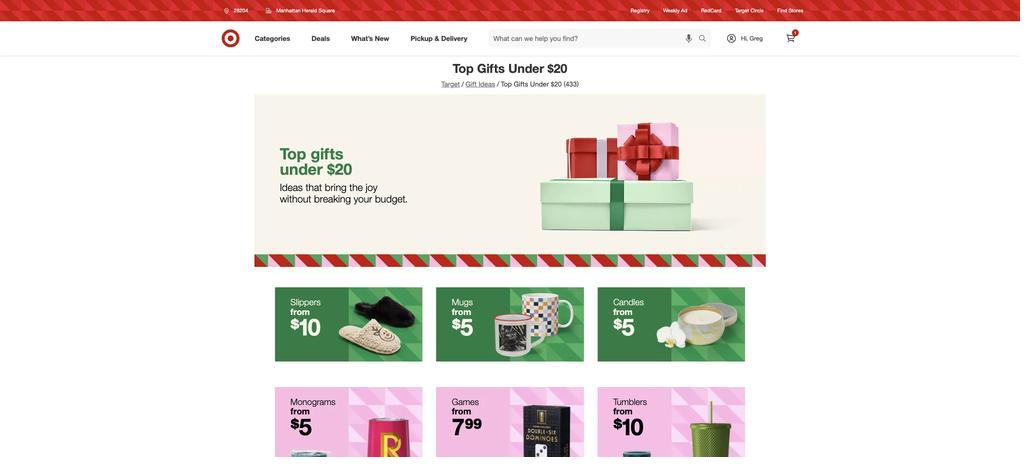 Task type: describe. For each thing, give the bounding box(es) containing it.
budget.
[[375, 193, 408, 205]]

mugs from $5
[[452, 297, 473, 341]]

categories
[[255, 34, 290, 42]]

top for top gifts under $20
[[453, 61, 474, 76]]

registry link
[[631, 7, 650, 14]]

0 vertical spatial under
[[508, 61, 544, 76]]

top gifts under $20 ideas that bring the joy without breaking your budget.
[[280, 144, 408, 205]]

pickup & delivery
[[411, 34, 467, 42]]

categories link
[[247, 29, 301, 48]]

what's
[[351, 34, 373, 42]]

slippers from $10
[[290, 297, 321, 341]]

registry
[[631, 7, 650, 14]]

the
[[349, 181, 363, 193]]

pickup
[[411, 34, 433, 42]]

games
[[452, 396, 479, 407]]

slippers
[[290, 297, 321, 308]]

stores
[[789, 7, 803, 14]]

joy
[[366, 181, 378, 193]]

candles from $5
[[613, 297, 644, 341]]

from for monograms from $5
[[290, 406, 310, 417]]

manhattan herald square
[[276, 7, 335, 14]]

1 vertical spatial under
[[530, 80, 549, 88]]

target link
[[441, 80, 460, 88]]

what's new link
[[344, 29, 400, 48]]

deals link
[[304, 29, 341, 48]]

monograms from $5
[[290, 396, 336, 441]]

from for slippers from $10
[[290, 307, 310, 317]]

7
[[452, 413, 465, 441]]

manhattan herald square button
[[260, 3, 341, 18]]

weekly ad
[[663, 7, 688, 14]]

28204 button
[[218, 3, 257, 18]]

find
[[777, 7, 787, 14]]

99
[[465, 413, 482, 441]]

1 vertical spatial top
[[501, 80, 512, 88]]

search button
[[695, 29, 715, 49]]

ad
[[681, 7, 688, 14]]

greg
[[750, 35, 763, 42]]

search
[[695, 35, 715, 43]]

2 / from the left
[[497, 80, 499, 88]]

gift
[[466, 80, 477, 88]]

what's new
[[351, 34, 389, 42]]

new
[[375, 34, 389, 42]]

hi,
[[741, 35, 748, 42]]

herald
[[302, 7, 317, 14]]

gift ideas link
[[466, 80, 495, 88]]

monograms
[[290, 396, 336, 407]]

from for candles from $5
[[613, 307, 633, 317]]

find stores
[[777, 7, 803, 14]]

tumblers from $10
[[613, 396, 647, 441]]

$20 for top gifts under $20
[[548, 61, 567, 76]]

1 link
[[781, 29, 800, 48]]

top gifts under $20 target / gift ideas / top gifts under $20 (433)
[[441, 61, 579, 88]]

that
[[306, 181, 322, 193]]

under
[[280, 160, 323, 179]]



Task type: locate. For each thing, give the bounding box(es) containing it.
$20 up bring
[[327, 160, 352, 179]]

/ left gift
[[462, 80, 464, 88]]

from inside mugs from $5
[[452, 307, 471, 317]]

$5 for candles from $5
[[613, 313, 635, 341]]

target inside top gifts under $20 target / gift ideas / top gifts under $20 (433)
[[441, 80, 460, 88]]

gifts up gift ideas link
[[477, 61, 505, 76]]

redcard
[[701, 7, 722, 14]]

$10 inside slippers from $10
[[290, 313, 321, 341]]

from for games from 7 99
[[452, 406, 471, 417]]

/ right gift ideas link
[[497, 80, 499, 88]]

under
[[508, 61, 544, 76], [530, 80, 549, 88]]

2 horizontal spatial top
[[501, 80, 512, 88]]

top left gifts
[[280, 144, 306, 163]]

weekly
[[663, 7, 680, 14]]

$5 down mugs
[[452, 313, 473, 341]]

your
[[354, 193, 372, 205]]

$20
[[548, 61, 567, 76], [551, 80, 562, 88], [327, 160, 352, 179]]

ideas inside top gifts under $20 ideas that bring the joy without breaking your budget.
[[280, 181, 303, 193]]

$10 down slippers
[[290, 313, 321, 341]]

bring
[[325, 181, 347, 193]]

1 vertical spatial ideas
[[280, 181, 303, 193]]

top
[[453, 61, 474, 76], [501, 80, 512, 88], [280, 144, 306, 163]]

0 horizontal spatial /
[[462, 80, 464, 88]]

1 vertical spatial gifts
[[514, 80, 528, 88]]

1 horizontal spatial $10
[[613, 413, 644, 441]]

top for top gifts
[[280, 144, 306, 163]]

$20 up (433) at top right
[[548, 61, 567, 76]]

circle
[[751, 7, 764, 14]]

redcard link
[[701, 7, 722, 14]]

0 horizontal spatial $5
[[290, 413, 312, 441]]

0 horizontal spatial gifts
[[477, 61, 505, 76]]

without
[[280, 193, 311, 205]]

gifts
[[311, 144, 343, 163]]

gifts right gift ideas link
[[514, 80, 528, 88]]

1 horizontal spatial /
[[497, 80, 499, 88]]

delivery
[[441, 34, 467, 42]]

$5 down candles
[[613, 313, 635, 341]]

$5 for monograms from $5
[[290, 413, 312, 441]]

0 horizontal spatial top
[[280, 144, 306, 163]]

1
[[794, 30, 797, 35]]

$20 inside top gifts under $20 ideas that bring the joy without breaking your budget.
[[327, 160, 352, 179]]

games from 7 99
[[452, 396, 482, 441]]

candles
[[613, 297, 644, 308]]

ideas inside top gifts under $20 target / gift ideas / top gifts under $20 (433)
[[479, 80, 495, 88]]

target inside the target circle 'link'
[[735, 7, 749, 14]]

1 vertical spatial $20
[[551, 80, 562, 88]]

gifts
[[477, 61, 505, 76], [514, 80, 528, 88]]

2 vertical spatial top
[[280, 144, 306, 163]]

0 vertical spatial top
[[453, 61, 474, 76]]

mugs
[[452, 297, 473, 308]]

/
[[462, 80, 464, 88], [497, 80, 499, 88]]

from inside slippers from $10
[[290, 307, 310, 317]]

(433)
[[564, 80, 579, 88]]

top inside top gifts under $20 ideas that bring the joy without breaking your budget.
[[280, 144, 306, 163]]

$20 left (433) at top right
[[551, 80, 562, 88]]

from for mugs from $5
[[452, 307, 471, 317]]

target left gift
[[441, 80, 460, 88]]

ideas right gift
[[479, 80, 495, 88]]

top right gift ideas link
[[501, 80, 512, 88]]

1 / from the left
[[462, 80, 464, 88]]

0 horizontal spatial $10
[[290, 313, 321, 341]]

0 vertical spatial $20
[[548, 61, 567, 76]]

square
[[319, 7, 335, 14]]

1 horizontal spatial $5
[[452, 313, 473, 341]]

target left circle
[[735, 7, 749, 14]]

deals
[[312, 34, 330, 42]]

What can we help you find? suggestions appear below search field
[[488, 29, 701, 48]]

1 vertical spatial target
[[441, 80, 460, 88]]

pickup & delivery link
[[403, 29, 478, 48]]

$10 for slippers from $10
[[290, 313, 321, 341]]

ideas down under
[[280, 181, 303, 193]]

tumblers
[[613, 396, 647, 407]]

from inside tumblers from $10
[[613, 406, 633, 417]]

1 vertical spatial $10
[[613, 413, 644, 441]]

$5 down monograms
[[290, 413, 312, 441]]

target circle
[[735, 7, 764, 14]]

$10
[[290, 313, 321, 341], [613, 413, 644, 441]]

&
[[435, 34, 439, 42]]

top up gift
[[453, 61, 474, 76]]

$5
[[452, 313, 473, 341], [613, 313, 635, 341], [290, 413, 312, 441]]

2 horizontal spatial $5
[[613, 313, 635, 341]]

2 vertical spatial $20
[[327, 160, 352, 179]]

hi, greg
[[741, 35, 763, 42]]

target
[[735, 7, 749, 14], [441, 80, 460, 88]]

$10 inside tumblers from $10
[[613, 413, 644, 441]]

0 vertical spatial target
[[735, 7, 749, 14]]

0 horizontal spatial target
[[441, 80, 460, 88]]

1 horizontal spatial ideas
[[479, 80, 495, 88]]

manhattan
[[276, 7, 301, 14]]

0 vertical spatial gifts
[[477, 61, 505, 76]]

from
[[290, 307, 310, 317], [452, 307, 471, 317], [613, 307, 633, 317], [290, 406, 310, 417], [452, 406, 471, 417], [613, 406, 633, 417]]

28204
[[234, 7, 248, 14]]

breaking
[[314, 193, 351, 205]]

0 horizontal spatial ideas
[[280, 181, 303, 193]]

0 vertical spatial $10
[[290, 313, 321, 341]]

from inside monograms from $5
[[290, 406, 310, 417]]

from inside games from 7 99
[[452, 406, 471, 417]]

$10 down tumblers
[[613, 413, 644, 441]]

ideas
[[479, 80, 495, 88], [280, 181, 303, 193]]

from inside the candles from $5
[[613, 307, 633, 317]]

$10 for tumblers from $10
[[613, 413, 644, 441]]

target circle link
[[735, 7, 764, 14]]

$5 inside the candles from $5
[[613, 313, 635, 341]]

1 horizontal spatial top
[[453, 61, 474, 76]]

1 horizontal spatial target
[[735, 7, 749, 14]]

$20 for top gifts
[[327, 160, 352, 179]]

0 vertical spatial ideas
[[479, 80, 495, 88]]

$5 inside monograms from $5
[[290, 413, 312, 441]]

find stores link
[[777, 7, 803, 14]]

from for tumblers from $10
[[613, 406, 633, 417]]

weekly ad link
[[663, 7, 688, 14]]

1 horizontal spatial gifts
[[514, 80, 528, 88]]

$5 for mugs from $5
[[452, 313, 473, 341]]



Task type: vqa. For each thing, say whether or not it's contained in the screenshot.
$35 associated with $9.99
no



